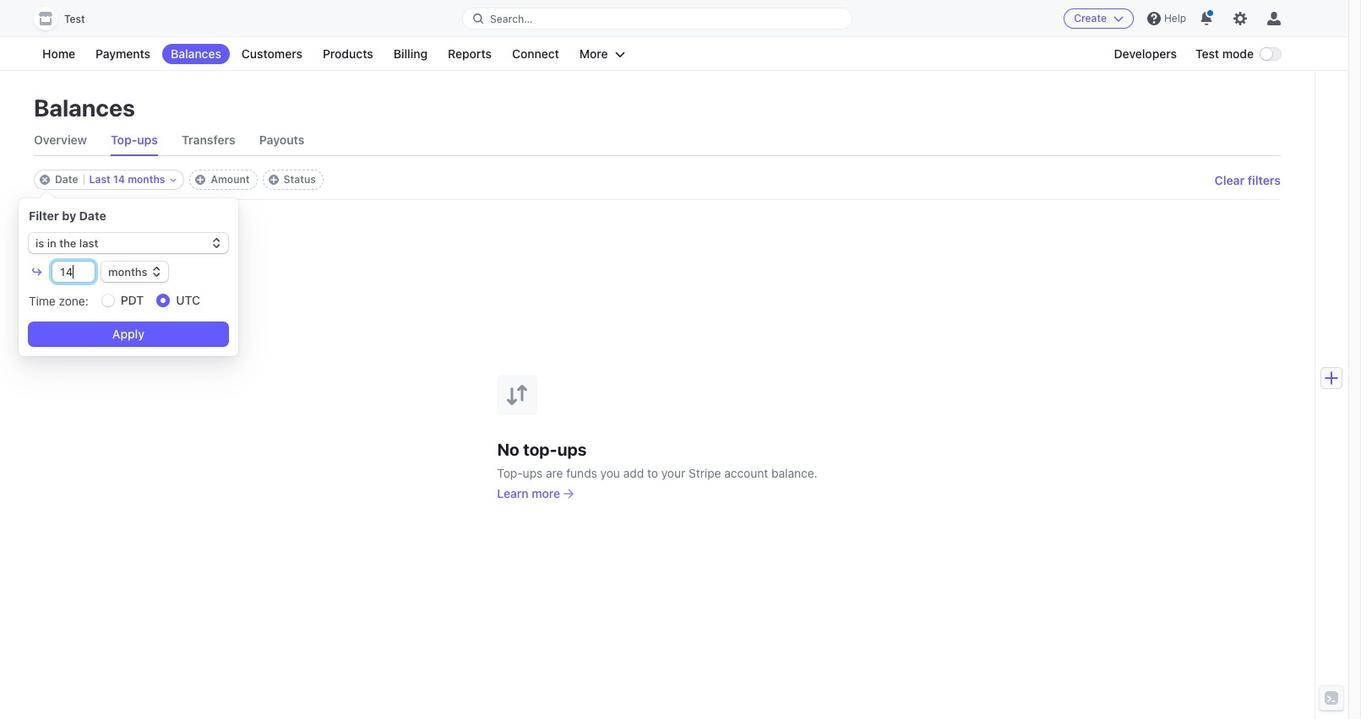 Task type: vqa. For each thing, say whether or not it's contained in the screenshot.
"before"
no



Task type: locate. For each thing, give the bounding box(es) containing it.
0 vertical spatial test
[[64, 13, 85, 25]]

billing
[[394, 46, 428, 61]]

0 vertical spatial date
[[55, 173, 78, 186]]

toolbar
[[34, 170, 323, 190]]

tab list containing overview
[[34, 125, 1281, 156]]

top-
[[523, 440, 557, 459]]

1 horizontal spatial test
[[1196, 46, 1219, 61]]

connect link
[[504, 44, 568, 64]]

no
[[497, 440, 519, 459]]

payments link
[[87, 44, 159, 64]]

add
[[623, 466, 644, 480]]

developers
[[1114, 46, 1177, 61]]

ups up months
[[137, 133, 158, 147]]

create
[[1074, 12, 1107, 25]]

0 vertical spatial ups
[[137, 133, 158, 147]]

test
[[64, 13, 85, 25], [1196, 46, 1219, 61]]

test up home in the left of the page
[[64, 13, 85, 25]]

your
[[661, 466, 685, 480]]

tab list
[[34, 125, 1281, 156]]

2 vertical spatial ups
[[523, 466, 543, 480]]

test inside 'test' button
[[64, 13, 85, 25]]

apply button
[[29, 323, 228, 346]]

reports
[[448, 46, 492, 61]]

more button
[[571, 44, 633, 64]]

1 horizontal spatial ups
[[523, 466, 543, 480]]

test left "mode"
[[1196, 46, 1219, 61]]

filter
[[29, 209, 59, 223]]

overview
[[34, 133, 87, 147]]

date
[[55, 173, 78, 186], [79, 209, 106, 223]]

add status image
[[268, 175, 278, 185]]

clear
[[1215, 173, 1245, 187]]

balances
[[171, 46, 221, 61], [34, 94, 135, 122]]

Search… search field
[[463, 8, 852, 29]]

home
[[42, 46, 75, 61]]

utc
[[176, 293, 200, 308]]

None number field
[[52, 262, 95, 282]]

add amount image
[[196, 175, 206, 185]]

top- up learn
[[497, 466, 523, 480]]

2 horizontal spatial ups
[[557, 440, 587, 459]]

date right remove date icon
[[55, 173, 78, 186]]

developers link
[[1106, 44, 1186, 64]]

no top-ups
[[497, 440, 587, 459]]

0 horizontal spatial balances
[[34, 94, 135, 122]]

14
[[113, 173, 125, 186]]

payouts
[[259, 133, 305, 147]]

help
[[1164, 12, 1186, 25]]

0 horizontal spatial test
[[64, 13, 85, 25]]

0 vertical spatial top-
[[111, 133, 137, 147]]

learn more link
[[497, 485, 574, 502]]

1 horizontal spatial balances
[[171, 46, 221, 61]]

to
[[647, 466, 658, 480]]

1 horizontal spatial date
[[79, 209, 106, 223]]

filters
[[1248, 173, 1281, 187]]

last
[[89, 173, 110, 186]]

date inside toolbar
[[55, 173, 78, 186]]

you
[[600, 466, 620, 480]]

0 horizontal spatial date
[[55, 173, 78, 186]]

0 horizontal spatial ups
[[137, 133, 158, 147]]

top-
[[111, 133, 137, 147], [497, 466, 523, 480]]

connect
[[512, 46, 559, 61]]

ups
[[137, 133, 158, 147], [557, 440, 587, 459], [523, 466, 543, 480]]

clear filters button
[[1215, 173, 1281, 187]]

balances right payments
[[171, 46, 221, 61]]

ups for top-ups
[[137, 133, 158, 147]]

top- up last 14 months
[[111, 133, 137, 147]]

1 vertical spatial balances
[[34, 94, 135, 122]]

ups up funds
[[557, 440, 587, 459]]

date right by
[[79, 209, 106, 223]]

0 horizontal spatial top-
[[111, 133, 137, 147]]

1 vertical spatial top-
[[497, 466, 523, 480]]

mode
[[1222, 46, 1254, 61]]

balances up overview
[[34, 94, 135, 122]]

ups up learn more
[[523, 466, 543, 480]]

1 horizontal spatial top-
[[497, 466, 523, 480]]

help button
[[1141, 5, 1193, 32]]

transfers link
[[182, 125, 236, 155]]

1 vertical spatial test
[[1196, 46, 1219, 61]]



Task type: describe. For each thing, give the bounding box(es) containing it.
last 14 months
[[89, 173, 165, 186]]

reports link
[[439, 44, 500, 64]]

create button
[[1064, 8, 1134, 29]]

test button
[[34, 7, 102, 30]]

clear filters
[[1215, 173, 1281, 187]]

customers
[[242, 46, 302, 61]]

1 vertical spatial ups
[[557, 440, 587, 459]]

learn
[[497, 486, 529, 501]]

stripe
[[689, 466, 721, 480]]

search…
[[490, 12, 533, 25]]

more
[[532, 486, 560, 501]]

ups for top-ups are funds you add to your stripe account balance.
[[523, 466, 543, 480]]

1 vertical spatial date
[[79, 209, 106, 223]]

balance.
[[772, 466, 818, 480]]

test mode
[[1196, 46, 1254, 61]]

payouts link
[[259, 125, 305, 155]]

are
[[546, 466, 563, 480]]

top-ups link
[[111, 125, 158, 155]]

by
[[62, 209, 76, 223]]

Search… text field
[[463, 8, 852, 29]]

top-ups are funds you add to your stripe account balance.
[[497, 466, 818, 480]]

learn more
[[497, 486, 560, 501]]

overview link
[[34, 125, 87, 155]]

products
[[323, 46, 373, 61]]

amount
[[211, 173, 250, 186]]

top- for top-ups
[[111, 133, 137, 147]]

edit date image
[[170, 177, 177, 183]]

top-ups
[[111, 133, 158, 147]]

pdt
[[121, 293, 144, 308]]

time zone:
[[29, 294, 89, 308]]

customers link
[[233, 44, 311, 64]]

months
[[128, 173, 165, 186]]

test for test
[[64, 13, 85, 25]]

products link
[[314, 44, 382, 64]]

time
[[29, 294, 56, 308]]

account
[[724, 466, 768, 480]]

status
[[284, 173, 316, 186]]

balances link
[[162, 44, 230, 64]]

remove date image
[[40, 175, 50, 185]]

top- for top-ups are funds you add to your stripe account balance.
[[497, 466, 523, 480]]

home link
[[34, 44, 84, 64]]

apply
[[112, 327, 145, 341]]

more
[[580, 46, 608, 61]]

payments
[[96, 46, 150, 61]]

toolbar containing date
[[34, 170, 323, 190]]

zone:
[[59, 294, 89, 308]]

billing link
[[385, 44, 436, 64]]

0 vertical spatial balances
[[171, 46, 221, 61]]

transfers
[[182, 133, 236, 147]]

test for test mode
[[1196, 46, 1219, 61]]

filter by date
[[29, 209, 106, 223]]

funds
[[566, 466, 597, 480]]



